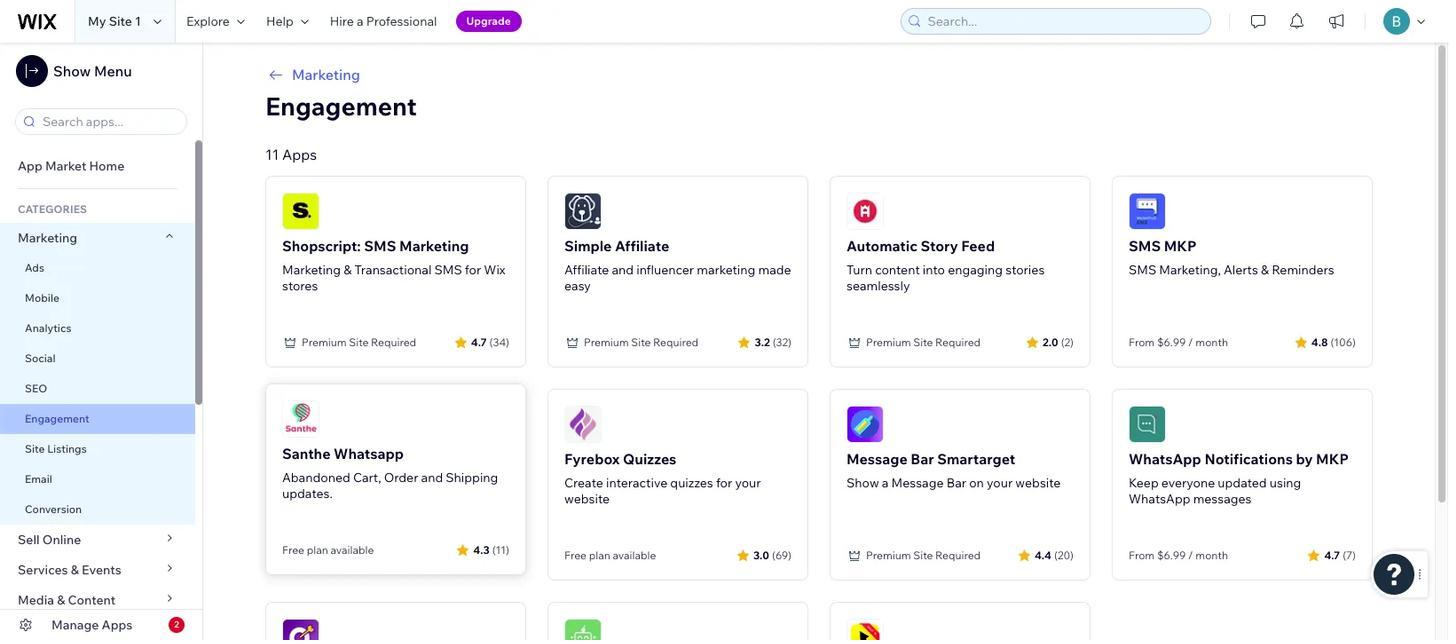 Task type: vqa. For each thing, say whether or not it's contained in the screenshot.


Task type: locate. For each thing, give the bounding box(es) containing it.
4.3
[[474, 543, 490, 556]]

marketing down the categories
[[18, 230, 77, 246]]

4.4 (20)
[[1035, 548, 1074, 562]]

alerts
[[1224, 262, 1259, 278]]

show left menu
[[53, 62, 91, 80]]

0 horizontal spatial 4.7
[[471, 335, 487, 348]]

required
[[371, 336, 417, 349], [654, 336, 699, 349], [936, 336, 981, 349], [936, 549, 981, 562]]

premium site required for smartarget
[[867, 549, 981, 562]]

2 your from the left
[[987, 475, 1013, 491]]

2 $6.99 from the top
[[1158, 549, 1187, 562]]

/ for mkp
[[1189, 336, 1194, 349]]

& right alerts
[[1262, 262, 1270, 278]]

website
[[1016, 475, 1061, 491], [565, 491, 610, 507]]

1 vertical spatial $6.99
[[1158, 549, 1187, 562]]

premium down the seamlessly
[[867, 336, 911, 349]]

1 vertical spatial engagement
[[25, 412, 89, 425]]

premium down stores
[[302, 336, 347, 349]]

required down transactional
[[371, 336, 417, 349]]

1 vertical spatial 4.7
[[1325, 548, 1341, 562]]

ads link
[[0, 253, 195, 283]]

0 vertical spatial from $6.99 / month
[[1129, 336, 1229, 349]]

site
[[109, 13, 132, 29], [349, 336, 369, 349], [631, 336, 651, 349], [914, 336, 933, 349], [25, 442, 45, 455], [914, 549, 933, 562]]

home
[[89, 158, 125, 174]]

0 horizontal spatial website
[[565, 491, 610, 507]]

everyone
[[1162, 475, 1216, 491]]

& inside services & events link
[[71, 562, 79, 578]]

sms up transactional
[[364, 237, 396, 255]]

2 from $6.99 / month from the top
[[1129, 549, 1229, 562]]

/
[[1189, 336, 1194, 349], [1189, 549, 1194, 562]]

4.7 left '(7)'
[[1325, 548, 1341, 562]]

site for simple
[[631, 336, 651, 349]]

and inside santhe whatsapp abandoned cart, order and shipping updates.
[[421, 470, 443, 486]]

1 vertical spatial month
[[1196, 549, 1229, 562]]

1 vertical spatial and
[[421, 470, 443, 486]]

(34)
[[490, 335, 510, 348]]

engagement link
[[0, 404, 195, 434]]

premium for message
[[867, 549, 911, 562]]

1 horizontal spatial your
[[987, 475, 1013, 491]]

required down influencer at left
[[654, 336, 699, 349]]

0 vertical spatial mkp
[[1165, 237, 1197, 255]]

1 horizontal spatial free plan available
[[565, 549, 656, 562]]

apps down media & content link
[[102, 617, 133, 633]]

4.8 (106)
[[1312, 335, 1357, 348]]

plan for santhe
[[307, 543, 328, 557]]

sell online
[[18, 532, 81, 548]]

keep
[[1129, 475, 1159, 491]]

for left wix in the top left of the page
[[465, 262, 481, 278]]

0 horizontal spatial free plan available
[[282, 543, 374, 557]]

from down the keep
[[1129, 549, 1155, 562]]

free plan available down updates.
[[282, 543, 374, 557]]

engagement up site listings
[[25, 412, 89, 425]]

message left on
[[892, 475, 944, 491]]

$6.99
[[1158, 336, 1187, 349], [1158, 549, 1187, 562]]

shopscript:
[[282, 237, 361, 255]]

required for sms
[[371, 336, 417, 349]]

sms mkp sms marketing, alerts & reminders
[[1129, 237, 1335, 278]]

0 vertical spatial for
[[465, 262, 481, 278]]

help
[[266, 13, 294, 29]]

order
[[384, 470, 419, 486]]

premium site required
[[302, 336, 417, 349], [584, 336, 699, 349], [867, 336, 981, 349], [867, 549, 981, 562]]

hire a professional
[[330, 13, 437, 29]]

premium site required for marketing
[[302, 336, 417, 349]]

0 vertical spatial $6.99
[[1158, 336, 1187, 349]]

1 vertical spatial from
[[1129, 549, 1155, 562]]

1 horizontal spatial and
[[612, 262, 634, 278]]

1 horizontal spatial apps
[[282, 146, 317, 163]]

& right "media"
[[57, 592, 65, 608]]

0 horizontal spatial marketing link
[[0, 223, 195, 253]]

1 horizontal spatial available
[[613, 549, 656, 562]]

2 from from the top
[[1129, 549, 1155, 562]]

1 horizontal spatial for
[[716, 475, 733, 491]]

/ down everyone
[[1189, 549, 1194, 562]]

required down engaging
[[936, 336, 981, 349]]

from
[[1129, 336, 1155, 349], [1129, 549, 1155, 562]]

4.7 for whatsapp notifications by mkp
[[1325, 548, 1341, 562]]

apps inside sidebar element
[[102, 617, 133, 633]]

0 horizontal spatial available
[[331, 543, 374, 557]]

influencer
[[637, 262, 694, 278]]

/ down marketing,
[[1189, 336, 1194, 349]]

1 vertical spatial affiliate
[[565, 262, 609, 278]]

premium site required for affiliate
[[584, 336, 699, 349]]

my
[[88, 13, 106, 29]]

1 horizontal spatial website
[[1016, 475, 1061, 491]]

abandoned
[[282, 470, 350, 486]]

marketing
[[292, 66, 360, 83], [18, 230, 77, 246], [400, 237, 469, 255], [282, 262, 341, 278]]

sms
[[364, 237, 396, 255], [1129, 237, 1161, 255], [435, 262, 462, 278], [1129, 262, 1157, 278]]

required for story
[[936, 336, 981, 349]]

apps
[[282, 146, 317, 163], [102, 617, 133, 633]]

turn
[[847, 262, 873, 278]]

from for sms mkp
[[1129, 336, 1155, 349]]

professional
[[366, 13, 437, 29]]

1 horizontal spatial bar
[[947, 475, 967, 491]]

free for santhe whatsapp
[[282, 543, 305, 557]]

0 vertical spatial whatsapp
[[1129, 450, 1202, 468]]

site for automatic
[[914, 336, 933, 349]]

1 vertical spatial message
[[892, 475, 944, 491]]

sms down sms mkp logo on the top right
[[1129, 237, 1161, 255]]

bar left smartarget
[[911, 450, 935, 468]]

free down create
[[565, 549, 587, 562]]

engagement up the 11 apps
[[265, 91, 417, 122]]

automatic
[[847, 237, 918, 255]]

show inside button
[[53, 62, 91, 80]]

your
[[735, 475, 761, 491], [987, 475, 1013, 491]]

using
[[1270, 475, 1302, 491]]

0 vertical spatial a
[[357, 13, 364, 29]]

apps for manage apps
[[102, 617, 133, 633]]

transactional
[[355, 262, 432, 278]]

1 horizontal spatial mkp
[[1317, 450, 1349, 468]]

marketing
[[697, 262, 756, 278]]

website inside fyrebox quizzes create interactive quizzes for your website
[[565, 491, 610, 507]]

& left events
[[71, 562, 79, 578]]

0 vertical spatial marketing link
[[265, 64, 1373, 85]]

month down messages
[[1196, 549, 1229, 562]]

a right the hire
[[357, 13, 364, 29]]

explore
[[186, 13, 230, 29]]

0 horizontal spatial a
[[357, 13, 364, 29]]

1 vertical spatial from $6.99 / month
[[1129, 549, 1229, 562]]

whatsapp
[[1129, 450, 1202, 468], [1129, 491, 1191, 507]]

0 horizontal spatial apps
[[102, 617, 133, 633]]

automatic story feed turn content into engaging stories seamlessly
[[847, 237, 1045, 294]]

4.7
[[471, 335, 487, 348], [1325, 548, 1341, 562]]

story
[[921, 237, 959, 255]]

premium down easy
[[584, 336, 629, 349]]

/ for notifications
[[1189, 549, 1194, 562]]

0 horizontal spatial plan
[[307, 543, 328, 557]]

& down shopscript:
[[344, 262, 352, 278]]

services & events link
[[0, 555, 195, 585]]

and right order
[[421, 470, 443, 486]]

apps right "11"
[[282, 146, 317, 163]]

0 vertical spatial apps
[[282, 146, 317, 163]]

whatsapp left messages
[[1129, 491, 1191, 507]]

Search apps... field
[[37, 109, 181, 134]]

for inside fyrebox quizzes create interactive quizzes for your website
[[716, 475, 733, 491]]

bar
[[911, 450, 935, 468], [947, 475, 967, 491]]

$6.99 for sms
[[1158, 336, 1187, 349]]

(69)
[[772, 548, 792, 562]]

month down marketing,
[[1196, 336, 1229, 349]]

0 vertical spatial /
[[1189, 336, 1194, 349]]

email
[[25, 472, 52, 486]]

$6.99 for whatsapp
[[1158, 549, 1187, 562]]

mkp right "by" at the right bottom of the page
[[1317, 450, 1349, 468]]

0 horizontal spatial bar
[[911, 450, 935, 468]]

affiliate down simple
[[565, 262, 609, 278]]

0 horizontal spatial show
[[53, 62, 91, 80]]

2 month from the top
[[1196, 549, 1229, 562]]

1 vertical spatial for
[[716, 475, 733, 491]]

premium up the "smartarget corner ribbon logo"
[[867, 549, 911, 562]]

plan down create
[[589, 549, 611, 562]]

whatsapp notifications by mkp logo image
[[1129, 406, 1167, 443]]

from right (2)
[[1129, 336, 1155, 349]]

free plan available for santhe
[[282, 543, 374, 557]]

affiliate up influencer at left
[[615, 237, 670, 255]]

analytics link
[[0, 313, 195, 344]]

website right on
[[1016, 475, 1061, 491]]

simple affiliate logo image
[[565, 193, 602, 230]]

0 vertical spatial month
[[1196, 336, 1229, 349]]

marketing link
[[265, 64, 1373, 85], [0, 223, 195, 253]]

0 vertical spatial 4.7
[[471, 335, 487, 348]]

1 horizontal spatial free
[[565, 549, 587, 562]]

hire a professional link
[[319, 0, 448, 43]]

3.0
[[754, 548, 770, 562]]

mkp inside whatsapp notifications by mkp keep everyone updated using whatsapp messages
[[1317, 450, 1349, 468]]

0 horizontal spatial and
[[421, 470, 443, 486]]

free for fyrebox quizzes
[[565, 549, 587, 562]]

plan down updates.
[[307, 543, 328, 557]]

0 vertical spatial from
[[1129, 336, 1155, 349]]

free down updates.
[[282, 543, 305, 557]]

1 vertical spatial /
[[1189, 549, 1194, 562]]

4.8
[[1312, 335, 1329, 348]]

1 horizontal spatial affiliate
[[615, 237, 670, 255]]

wix
[[484, 262, 506, 278]]

0 vertical spatial engagement
[[265, 91, 417, 122]]

available down updates.
[[331, 543, 374, 557]]

made
[[759, 262, 792, 278]]

1 horizontal spatial 4.7
[[1325, 548, 1341, 562]]

1 from $6.99 / month from the top
[[1129, 336, 1229, 349]]

marketing up transactional
[[400, 237, 469, 255]]

1 from from the top
[[1129, 336, 1155, 349]]

0 vertical spatial bar
[[911, 450, 935, 468]]

seo link
[[0, 374, 195, 404]]

premium site required for feed
[[867, 336, 981, 349]]

0 horizontal spatial your
[[735, 475, 761, 491]]

3.2
[[755, 335, 770, 348]]

website inside message bar smartarget show a message bar on your website
[[1016, 475, 1061, 491]]

message bar smartarget logo image
[[847, 406, 884, 443]]

and inside simple affiliate affiliate and influencer marketing made easy
[[612, 262, 634, 278]]

mkp up marketing,
[[1165, 237, 1197, 255]]

for
[[465, 262, 481, 278], [716, 475, 733, 491]]

0 horizontal spatial mkp
[[1165, 237, 1197, 255]]

email link
[[0, 464, 195, 495]]

your right quizzes
[[735, 475, 761, 491]]

free
[[282, 543, 305, 557], [565, 549, 587, 562]]

mkp inside sms mkp sms marketing, alerts & reminders
[[1165, 237, 1197, 255]]

from $6.99 / month for sms
[[1129, 336, 1229, 349]]

your right on
[[987, 475, 1013, 491]]

free plan available
[[282, 543, 374, 557], [565, 549, 656, 562]]

simple
[[565, 237, 612, 255]]

1 vertical spatial marketing link
[[0, 223, 195, 253]]

media
[[18, 592, 54, 608]]

bar left on
[[947, 475, 967, 491]]

2 / from the top
[[1189, 549, 1194, 562]]

from $6.99 / month down messages
[[1129, 549, 1229, 562]]

a
[[357, 13, 364, 29], [882, 475, 889, 491]]

whatsapp up the keep
[[1129, 450, 1202, 468]]

(2)
[[1062, 335, 1074, 348]]

sell online link
[[0, 525, 195, 555]]

automatic story feed logo image
[[847, 193, 884, 230]]

1 vertical spatial apps
[[102, 617, 133, 633]]

and down simple
[[612, 262, 634, 278]]

a inside message bar smartarget show a message bar on your website
[[882, 475, 889, 491]]

1 your from the left
[[735, 475, 761, 491]]

4.7 left (34)
[[471, 335, 487, 348]]

for right quizzes
[[716, 475, 733, 491]]

1 vertical spatial show
[[847, 475, 880, 491]]

0 horizontal spatial free
[[282, 543, 305, 557]]

marketing,
[[1160, 262, 1221, 278]]

1 vertical spatial mkp
[[1317, 450, 1349, 468]]

a down message bar smartarget logo on the right of the page
[[882, 475, 889, 491]]

free plan available down create
[[565, 549, 656, 562]]

1 month from the top
[[1196, 336, 1229, 349]]

$6.99 down everyone
[[1158, 549, 1187, 562]]

from $6.99 / month down marketing,
[[1129, 336, 1229, 349]]

ads
[[25, 261, 44, 274]]

message down message bar smartarget logo on the right of the page
[[847, 450, 908, 468]]

create
[[565, 475, 604, 491]]

website down fyrebox
[[565, 491, 610, 507]]

arigato automation logo image
[[565, 619, 602, 640]]

$6.99 down marketing,
[[1158, 336, 1187, 349]]

whatsapp
[[334, 445, 404, 463]]

show
[[53, 62, 91, 80], [847, 475, 880, 491]]

site listings link
[[0, 434, 195, 464]]

4.7 for shopscript: sms marketing
[[471, 335, 487, 348]]

(32)
[[773, 335, 792, 348]]

1 horizontal spatial a
[[882, 475, 889, 491]]

1 vertical spatial a
[[882, 475, 889, 491]]

0 vertical spatial show
[[53, 62, 91, 80]]

content
[[68, 592, 116, 608]]

available down interactive
[[613, 549, 656, 562]]

1 $6.99 from the top
[[1158, 336, 1187, 349]]

4.7 (7)
[[1325, 548, 1357, 562]]

for inside the "shopscript: sms marketing marketing & transactional sms for wix stores"
[[465, 262, 481, 278]]

show down message bar smartarget logo on the right of the page
[[847, 475, 880, 491]]

Search... field
[[923, 9, 1206, 34]]

sidebar element
[[0, 43, 203, 640]]

0 horizontal spatial engagement
[[25, 412, 89, 425]]

1 vertical spatial whatsapp
[[1129, 491, 1191, 507]]

available for whatsapp
[[331, 543, 374, 557]]

categories
[[18, 202, 87, 216]]

required down on
[[936, 549, 981, 562]]

1 horizontal spatial show
[[847, 475, 880, 491]]

0 vertical spatial affiliate
[[615, 237, 670, 255]]

0 vertical spatial and
[[612, 262, 634, 278]]

1 horizontal spatial plan
[[589, 549, 611, 562]]

mkp
[[1165, 237, 1197, 255], [1317, 450, 1349, 468]]

analytics
[[25, 321, 71, 335]]

manage
[[51, 617, 99, 633]]

1 / from the top
[[1189, 336, 1194, 349]]

0 horizontal spatial for
[[465, 262, 481, 278]]

sms left marketing,
[[1129, 262, 1157, 278]]



Task type: describe. For each thing, give the bounding box(es) containing it.
shipping
[[446, 470, 498, 486]]

online
[[42, 532, 81, 548]]

3.2 (32)
[[755, 335, 792, 348]]

simple affiliate affiliate and influencer marketing made easy
[[565, 237, 792, 294]]

site listings
[[25, 442, 87, 455]]

services
[[18, 562, 68, 578]]

stores
[[282, 278, 318, 294]]

smartarget corner ribbon logo image
[[847, 619, 884, 640]]

(20)
[[1055, 548, 1074, 562]]

show inside message bar smartarget show a message bar on your website
[[847, 475, 880, 491]]

interactive
[[606, 475, 668, 491]]

services & events
[[18, 562, 121, 578]]

1 horizontal spatial marketing link
[[265, 64, 1373, 85]]

from for whatsapp notifications by mkp
[[1129, 549, 1155, 562]]

month for mkp
[[1196, 336, 1229, 349]]

app market home
[[18, 158, 125, 174]]

sms left wix in the top left of the page
[[435, 262, 462, 278]]

plan for fyrebox
[[589, 549, 611, 562]]

2
[[174, 619, 179, 630]]

2 whatsapp from the top
[[1129, 491, 1191, 507]]

my site 1
[[88, 13, 141, 29]]

content
[[876, 262, 920, 278]]

fyrebox quizzes logo image
[[565, 406, 602, 443]]

cart,
[[353, 470, 381, 486]]

& inside the "shopscript: sms marketing marketing & transactional sms for wix stores"
[[344, 262, 352, 278]]

updated
[[1218, 475, 1267, 491]]

listings
[[47, 442, 87, 455]]

updates.
[[282, 486, 333, 502]]

(106)
[[1331, 335, 1357, 348]]

quizzes
[[671, 475, 714, 491]]

(7)
[[1343, 548, 1357, 562]]

message bar smartarget show a message bar on your website
[[847, 450, 1061, 491]]

sms mkp logo image
[[1129, 193, 1167, 230]]

apps for 11 apps
[[282, 146, 317, 163]]

menu
[[94, 62, 132, 80]]

by
[[1297, 450, 1314, 468]]

11 apps
[[265, 146, 317, 163]]

0 horizontal spatial affiliate
[[565, 262, 609, 278]]

required for bar
[[936, 549, 981, 562]]

from $6.99 / month for whatsapp
[[1129, 549, 1229, 562]]

marketing down shopscript:
[[282, 262, 341, 278]]

2.0 (2)
[[1043, 335, 1074, 348]]

month for notifications
[[1196, 549, 1229, 562]]

11
[[265, 146, 279, 163]]

easy
[[565, 278, 591, 294]]

stories
[[1006, 262, 1045, 278]]

upgrade
[[467, 14, 511, 28]]

your inside fyrebox quizzes create interactive quizzes for your website
[[735, 475, 761, 491]]

marketing down the hire
[[292, 66, 360, 83]]

available for quizzes
[[613, 549, 656, 562]]

social link
[[0, 344, 195, 374]]

manage apps
[[51, 617, 133, 633]]

hire
[[330, 13, 354, 29]]

quizell product quiz & form logo image
[[282, 619, 320, 640]]

shopscript: sms marketing logo image
[[282, 193, 320, 230]]

media & content link
[[0, 585, 195, 615]]

upgrade button
[[456, 11, 522, 32]]

quizzes
[[623, 450, 677, 468]]

events
[[82, 562, 121, 578]]

fyrebox
[[565, 450, 620, 468]]

messages
[[1194, 491, 1252, 507]]

market
[[45, 158, 86, 174]]

0 vertical spatial message
[[847, 450, 908, 468]]

app market home link
[[0, 151, 195, 181]]

engagement inside sidebar element
[[25, 412, 89, 425]]

site for shopscript:
[[349, 336, 369, 349]]

4.3 (11)
[[474, 543, 510, 556]]

premium for automatic
[[867, 336, 911, 349]]

sell
[[18, 532, 40, 548]]

4.7 (34)
[[471, 335, 510, 348]]

social
[[25, 352, 56, 365]]

required for affiliate
[[654, 336, 699, 349]]

into
[[923, 262, 946, 278]]

1
[[135, 13, 141, 29]]

1 whatsapp from the top
[[1129, 450, 1202, 468]]

engaging
[[948, 262, 1003, 278]]

santhe whatsapp logo image
[[282, 400, 320, 438]]

& inside media & content link
[[57, 592, 65, 608]]

conversion
[[25, 503, 82, 516]]

your inside message bar smartarget show a message bar on your website
[[987, 475, 1013, 491]]

show menu button
[[16, 55, 132, 87]]

site for message
[[914, 549, 933, 562]]

1 vertical spatial bar
[[947, 475, 967, 491]]

app
[[18, 158, 42, 174]]

seamlessly
[[847, 278, 910, 294]]

media & content
[[18, 592, 116, 608]]

4.4
[[1035, 548, 1052, 562]]

show menu
[[53, 62, 132, 80]]

marketing inside sidebar element
[[18, 230, 77, 246]]

& inside sms mkp sms marketing, alerts & reminders
[[1262, 262, 1270, 278]]

seo
[[25, 382, 47, 395]]

santhe
[[282, 445, 331, 463]]

shopscript: sms marketing marketing & transactional sms for wix stores
[[282, 237, 506, 294]]

free plan available for fyrebox
[[565, 549, 656, 562]]

premium for simple
[[584, 336, 629, 349]]

help button
[[256, 0, 319, 43]]

conversion link
[[0, 495, 195, 525]]

feed
[[962, 237, 995, 255]]

(11)
[[492, 543, 510, 556]]

mobile
[[25, 291, 59, 305]]

premium for shopscript:
[[302, 336, 347, 349]]

1 horizontal spatial engagement
[[265, 91, 417, 122]]

3.0 (69)
[[754, 548, 792, 562]]

site inside sidebar element
[[25, 442, 45, 455]]

notifications
[[1205, 450, 1293, 468]]

mobile link
[[0, 283, 195, 313]]



